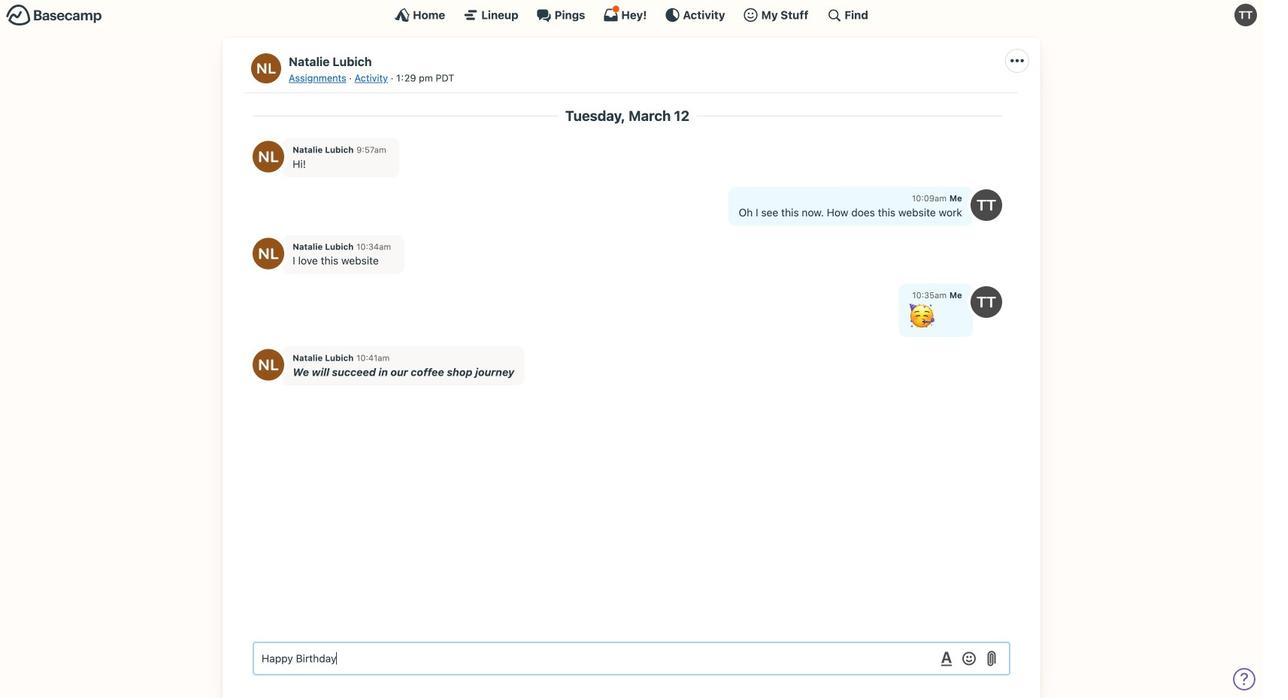 Task type: locate. For each thing, give the bounding box(es) containing it.
2 vertical spatial natalie lubich image
[[253, 238, 284, 269]]

terry turtle image
[[1234, 4, 1257, 26], [971, 286, 1002, 318]]

1 vertical spatial terry turtle image
[[971, 286, 1002, 318]]

1 vertical spatial natalie lubich image
[[253, 141, 284, 173]]

terry turtle image
[[971, 189, 1002, 221]]

10:34am element
[[356, 242, 391, 252]]

None text field
[[253, 642, 1010, 676]]

0 vertical spatial natalie lubich image
[[251, 53, 281, 83]]

0 horizontal spatial terry turtle image
[[971, 286, 1002, 318]]

natalie lubich image
[[251, 53, 281, 83], [253, 141, 284, 173], [253, 238, 284, 269]]

10:35am element
[[912, 290, 947, 300]]

main element
[[0, 0, 1263, 29]]

1 horizontal spatial terry turtle image
[[1234, 4, 1257, 26]]



Task type: vqa. For each thing, say whether or not it's contained in the screenshot.
Terry Turtle image to the middle
yes



Task type: describe. For each thing, give the bounding box(es) containing it.
natalie lubich image for 10:34am element
[[253, 238, 284, 269]]

10:09am element
[[912, 193, 947, 203]]

0 vertical spatial terry turtle image
[[1234, 4, 1257, 26]]

keyboard shortcut: ⌘ + / image
[[827, 8, 842, 23]]

natalie lubich image
[[253, 349, 284, 381]]

switch accounts image
[[6, 4, 102, 27]]

10:41am element
[[356, 353, 390, 363]]

9:57am element
[[356, 145, 386, 155]]

natalie lubich image for the 9:57am element
[[253, 141, 284, 173]]



